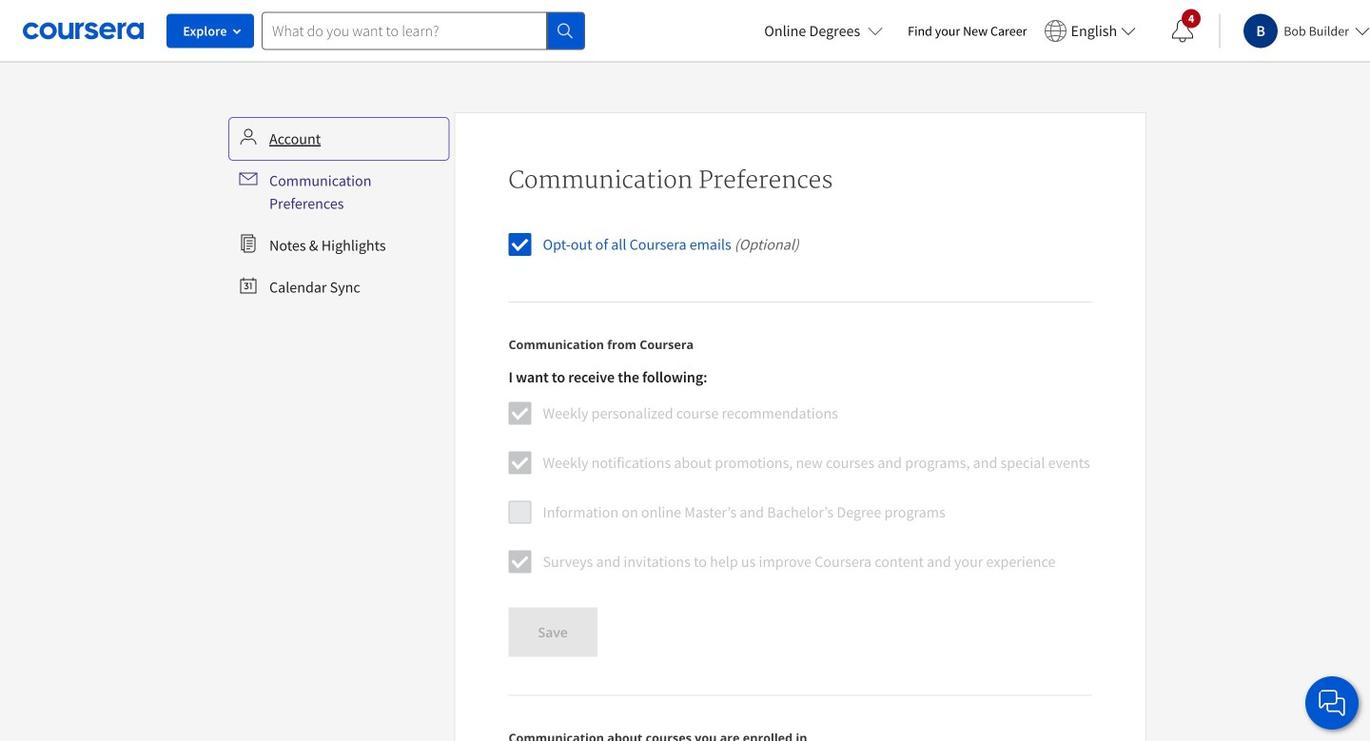 Task type: vqa. For each thing, say whether or not it's contained in the screenshot.
menu in the left top of the page
yes



Task type: locate. For each thing, give the bounding box(es) containing it.
What do you want to learn? text field
[[262, 12, 547, 50]]

menu
[[231, 120, 447, 306]]

None search field
[[262, 12, 585, 50]]

coursera image
[[23, 15, 144, 46]]

group
[[509, 368, 1090, 589]]



